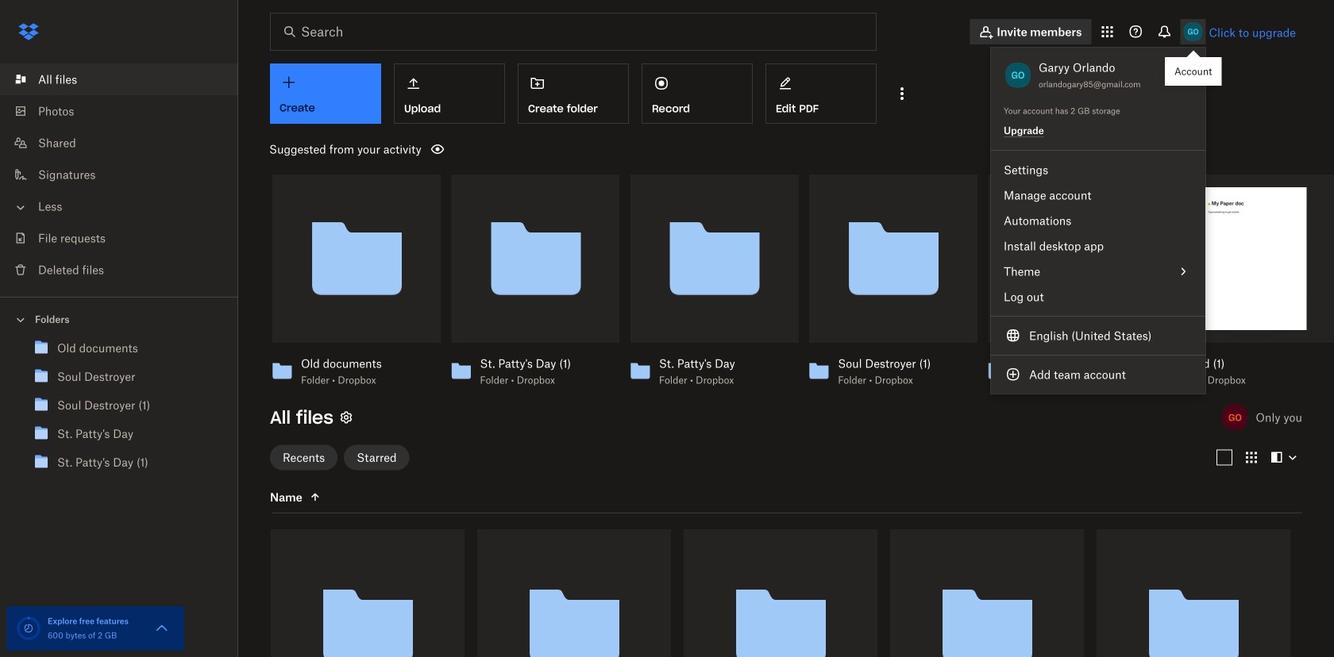 Task type: locate. For each thing, give the bounding box(es) containing it.
folder, soul destroyer row
[[477, 530, 671, 658]]

choose a language: image
[[1004, 326, 1023, 345]]

list
[[0, 54, 238, 297]]

dropbox image
[[13, 16, 44, 48]]

less image
[[13, 200, 29, 216]]

menu
[[991, 48, 1205, 394]]

group
[[0, 331, 238, 489]]

list item
[[0, 64, 238, 95]]

menu item
[[991, 323, 1205, 349]]

folder, st. patty's day row
[[890, 530, 1084, 658]]



Task type: vqa. For each thing, say whether or not it's contained in the screenshot.
Folder, Soul Destroyer row
yes



Task type: describe. For each thing, give the bounding box(es) containing it.
folder, st. patty's day (1) row
[[1097, 530, 1290, 658]]

folder, soul destroyer (1) row
[[684, 530, 877, 658]]

account menu image
[[1180, 19, 1206, 44]]

folder, old documents row
[[271, 530, 465, 658]]



